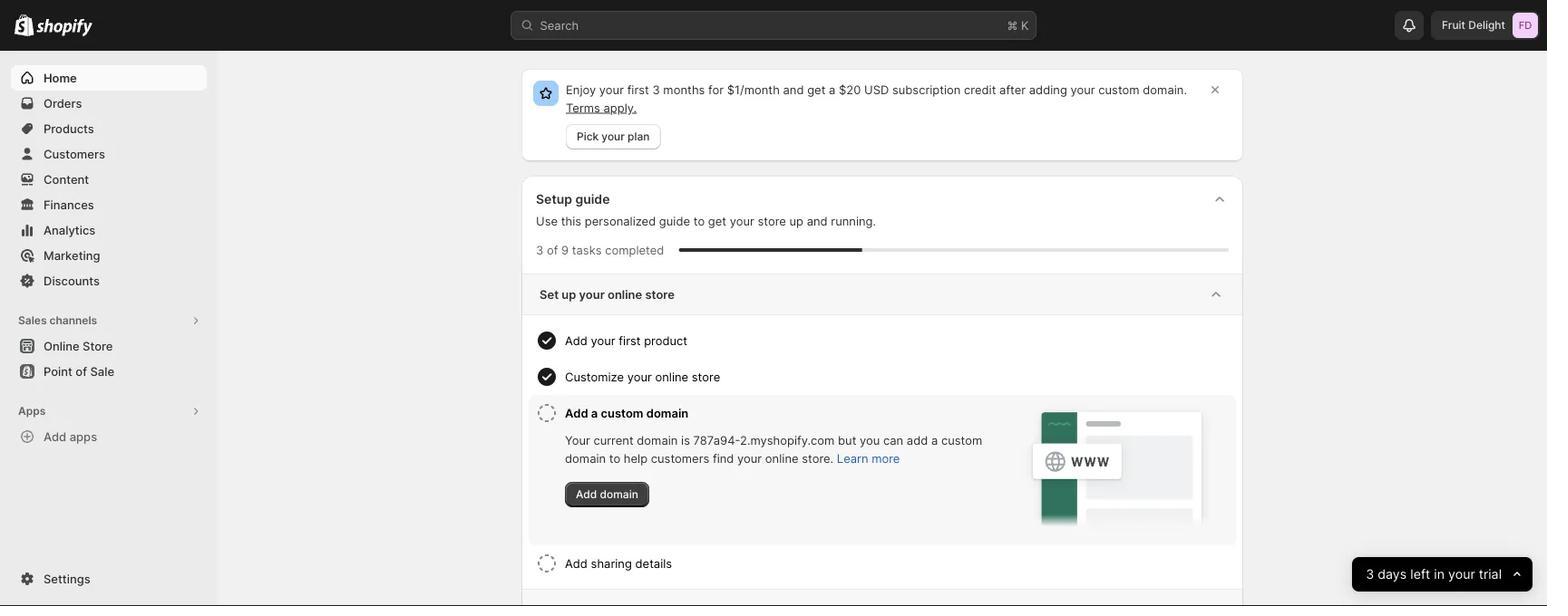 Task type: vqa. For each thing, say whether or not it's contained in the screenshot.
this
yes



Task type: locate. For each thing, give the bounding box(es) containing it.
customize
[[565, 370, 624, 384]]

online down the 2.myshopify.com
[[766, 452, 799, 466]]

1 horizontal spatial get
[[808, 83, 826, 97]]

domain
[[647, 406, 689, 421], [637, 434, 678, 448], [565, 452, 606, 466], [600, 489, 639, 502]]

completed
[[605, 243, 664, 257]]

custom up "current"
[[601, 406, 644, 421]]

add left the apps
[[44, 430, 66, 444]]

terms apply. link
[[566, 101, 637, 115]]

credit
[[965, 83, 997, 97]]

but
[[838, 434, 857, 448]]

0 horizontal spatial of
[[76, 365, 87, 379]]

domain inside dropdown button
[[647, 406, 689, 421]]

0 horizontal spatial 3
[[536, 243, 544, 257]]

2 vertical spatial custom
[[942, 434, 983, 448]]

store
[[83, 339, 113, 353]]

up left running.
[[790, 214, 804, 228]]

1 vertical spatial online
[[655, 370, 689, 384]]

add for add a custom domain
[[565, 406, 588, 421]]

trial
[[1479, 567, 1502, 583]]

marketing link
[[11, 243, 207, 269]]

adding
[[1030, 83, 1068, 97]]

0 vertical spatial to
[[694, 214, 705, 228]]

your inside your current domain is 787a94-2.myshopify.com but you can add a custom domain to help customers find your online store.
[[738, 452, 762, 466]]

3 for 3 days left in your trial
[[1366, 567, 1375, 583]]

1 vertical spatial to
[[610, 452, 621, 466]]

get inside enjoy your first 3 months for $1/month and get a $20 usd subscription credit after adding your custom domain. terms apply.
[[808, 83, 826, 97]]

get
[[808, 83, 826, 97], [708, 214, 727, 228]]

1 vertical spatial custom
[[601, 406, 644, 421]]

add up 'customize'
[[565, 334, 588, 348]]

enjoy your first 3 months for $1/month and get a $20 usd subscription credit after adding your custom domain. terms apply.
[[566, 83, 1188, 115]]

domain down the help
[[600, 489, 639, 502]]

and left running.
[[807, 214, 828, 228]]

discounts
[[44, 274, 100, 288]]

finances link
[[11, 192, 207, 218]]

learn more
[[837, 452, 900, 466]]

guide
[[576, 192, 610, 207], [659, 214, 691, 228]]

customers
[[44, 147, 105, 161]]

of left "sale"
[[76, 365, 87, 379]]

shopify image
[[15, 14, 34, 36]]

add inside dropdown button
[[565, 334, 588, 348]]

0 horizontal spatial to
[[610, 452, 621, 466]]

0 vertical spatial a
[[829, 83, 836, 97]]

point of sale button
[[0, 359, 218, 385]]

first
[[628, 83, 649, 97], [619, 334, 641, 348]]

domain up the is
[[647, 406, 689, 421]]

1 horizontal spatial guide
[[659, 214, 691, 228]]

1 horizontal spatial custom
[[942, 434, 983, 448]]

a left $20
[[829, 83, 836, 97]]

2 vertical spatial 3
[[1366, 567, 1375, 583]]

0 vertical spatial 3
[[653, 83, 660, 97]]

store.
[[802, 452, 834, 466]]

online
[[608, 288, 643, 302], [655, 370, 689, 384], [766, 452, 799, 466]]

store up 787a94-
[[692, 370, 721, 384]]

settings link
[[11, 567, 207, 592]]

set up your online store
[[540, 288, 675, 302]]

store inside set up your online store 'dropdown button'
[[646, 288, 675, 302]]

can
[[884, 434, 904, 448]]

store left running.
[[758, 214, 786, 228]]

online inside your current domain is 787a94-2.myshopify.com but you can add a custom domain to help customers find your online store.
[[766, 452, 799, 466]]

first inside dropdown button
[[619, 334, 641, 348]]

1 vertical spatial store
[[646, 288, 675, 302]]

3 days left in your trial button
[[1353, 558, 1533, 592]]

store
[[758, 214, 786, 228], [646, 288, 675, 302], [692, 370, 721, 384]]

pick
[[577, 130, 599, 143]]

2 horizontal spatial custom
[[1099, 83, 1140, 97]]

0 horizontal spatial a
[[591, 406, 598, 421]]

0 vertical spatial and
[[783, 83, 804, 97]]

0 horizontal spatial custom
[[601, 406, 644, 421]]

after
[[1000, 83, 1026, 97]]

add sharing details button
[[565, 546, 1229, 582]]

0 horizontal spatial up
[[562, 288, 576, 302]]

2 vertical spatial a
[[932, 434, 938, 448]]

1 vertical spatial guide
[[659, 214, 691, 228]]

add sharing details
[[565, 557, 672, 571]]

set
[[540, 288, 559, 302]]

1 horizontal spatial of
[[547, 243, 558, 257]]

2 vertical spatial online
[[766, 452, 799, 466]]

0 vertical spatial up
[[790, 214, 804, 228]]

0 vertical spatial of
[[547, 243, 558, 257]]

of left 9
[[547, 243, 558, 257]]

add your first product
[[565, 334, 688, 348]]

add down your
[[576, 489, 597, 502]]

to
[[694, 214, 705, 228], [610, 452, 621, 466]]

1 vertical spatial and
[[807, 214, 828, 228]]

add right mark add sharing details as done image
[[565, 557, 588, 571]]

orders link
[[11, 91, 207, 116]]

1 vertical spatial first
[[619, 334, 641, 348]]

0 horizontal spatial and
[[783, 83, 804, 97]]

1 horizontal spatial a
[[829, 83, 836, 97]]

first up apply.
[[628, 83, 649, 97]]

add domain link
[[565, 483, 649, 508]]

0 vertical spatial guide
[[576, 192, 610, 207]]

first for 3
[[628, 83, 649, 97]]

1 vertical spatial up
[[562, 288, 576, 302]]

1 horizontal spatial store
[[692, 370, 721, 384]]

analytics
[[44, 223, 96, 237]]

online down product
[[655, 370, 689, 384]]

store up product
[[646, 288, 675, 302]]

3 left 9
[[536, 243, 544, 257]]

add for add domain
[[576, 489, 597, 502]]

3 left days
[[1366, 567, 1375, 583]]

add inside "link"
[[576, 489, 597, 502]]

0 horizontal spatial online
[[608, 288, 643, 302]]

2 horizontal spatial a
[[932, 434, 938, 448]]

point of sale link
[[11, 359, 207, 385]]

your inside dropdown button
[[591, 334, 616, 348]]

2 vertical spatial store
[[692, 370, 721, 384]]

0 horizontal spatial get
[[708, 214, 727, 228]]

to down "current"
[[610, 452, 621, 466]]

first for product
[[619, 334, 641, 348]]

k
[[1022, 18, 1029, 32]]

3 left months
[[653, 83, 660, 97]]

0 horizontal spatial store
[[646, 288, 675, 302]]

of inside button
[[76, 365, 87, 379]]

2.myshopify.com
[[740, 434, 835, 448]]

guide up completed
[[659, 214, 691, 228]]

0 vertical spatial custom
[[1099, 83, 1140, 97]]

add domain
[[576, 489, 639, 502]]

enjoy
[[566, 83, 596, 97]]

9
[[562, 243, 569, 257]]

content link
[[11, 167, 207, 192]]

and right $1/month
[[783, 83, 804, 97]]

domain down your
[[565, 452, 606, 466]]

1 vertical spatial a
[[591, 406, 598, 421]]

finances
[[44, 198, 94, 212]]

to right personalized
[[694, 214, 705, 228]]

1 horizontal spatial 3
[[653, 83, 660, 97]]

1 vertical spatial of
[[76, 365, 87, 379]]

0 horizontal spatial guide
[[576, 192, 610, 207]]

1 horizontal spatial online
[[655, 370, 689, 384]]

current
[[594, 434, 634, 448]]

sales channels
[[18, 314, 97, 328]]

3 inside dropdown button
[[1366, 567, 1375, 583]]

mark add sharing details as done image
[[536, 553, 558, 575]]

in
[[1434, 567, 1445, 583]]

your
[[600, 83, 624, 97], [1071, 83, 1096, 97], [602, 130, 625, 143], [730, 214, 755, 228], [579, 288, 605, 302], [591, 334, 616, 348], [628, 370, 652, 384], [738, 452, 762, 466], [1449, 567, 1476, 583]]

1 vertical spatial get
[[708, 214, 727, 228]]

⌘ k
[[1008, 18, 1029, 32]]

custom left domain.
[[1099, 83, 1140, 97]]

0 vertical spatial online
[[608, 288, 643, 302]]

you
[[860, 434, 880, 448]]

learn more link
[[837, 452, 900, 466]]

add up your
[[565, 406, 588, 421]]

a inside dropdown button
[[591, 406, 598, 421]]

1 vertical spatial 3
[[536, 243, 544, 257]]

is
[[681, 434, 690, 448]]

first left product
[[619, 334, 641, 348]]

custom right add
[[942, 434, 983, 448]]

3
[[653, 83, 660, 97], [536, 243, 544, 257], [1366, 567, 1375, 583]]

mark add a custom domain as done image
[[536, 403, 558, 425]]

add
[[907, 434, 928, 448]]

1 horizontal spatial up
[[790, 214, 804, 228]]

787a94-
[[694, 434, 740, 448]]

2 horizontal spatial 3
[[1366, 567, 1375, 583]]

$20
[[839, 83, 861, 97]]

products
[[44, 122, 94, 136]]

up right set
[[562, 288, 576, 302]]

2 horizontal spatial online
[[766, 452, 799, 466]]

add inside button
[[44, 430, 66, 444]]

0 vertical spatial first
[[628, 83, 649, 97]]

a up "current"
[[591, 406, 598, 421]]

0 vertical spatial store
[[758, 214, 786, 228]]

a right add
[[932, 434, 938, 448]]

add a custom domain button
[[565, 396, 997, 432]]

your inside 'dropdown button'
[[579, 288, 605, 302]]

0 vertical spatial get
[[808, 83, 826, 97]]

3 days left in your trial
[[1366, 567, 1502, 583]]

guide up this
[[576, 192, 610, 207]]

store inside "customize your online store" dropdown button
[[692, 370, 721, 384]]

product
[[644, 334, 688, 348]]

first inside enjoy your first 3 months for $1/month and get a $20 usd subscription credit after adding your custom domain. terms apply.
[[628, 83, 649, 97]]

online down completed
[[608, 288, 643, 302]]

add
[[565, 334, 588, 348], [565, 406, 588, 421], [44, 430, 66, 444], [576, 489, 597, 502], [565, 557, 588, 571]]

1 horizontal spatial to
[[694, 214, 705, 228]]

add for add apps
[[44, 430, 66, 444]]

your current domain is 787a94-2.myshopify.com but you can add a custom domain to help customers find your online store.
[[565, 434, 983, 466]]

of
[[547, 243, 558, 257], [76, 365, 87, 379]]

up
[[790, 214, 804, 228], [562, 288, 576, 302]]

and
[[783, 83, 804, 97], [807, 214, 828, 228]]



Task type: describe. For each thing, give the bounding box(es) containing it.
add for add your first product
[[565, 334, 588, 348]]

customize your online store
[[565, 370, 721, 384]]

tasks
[[572, 243, 602, 257]]

add a custom domain
[[565, 406, 689, 421]]

add your first product button
[[565, 323, 1229, 359]]

fruit delight
[[1443, 19, 1506, 32]]

custom inside dropdown button
[[601, 406, 644, 421]]

a inside enjoy your first 3 months for $1/month and get a $20 usd subscription credit after adding your custom domain. terms apply.
[[829, 83, 836, 97]]

up inside 'dropdown button'
[[562, 288, 576, 302]]

products link
[[11, 116, 207, 142]]

setup guide
[[536, 192, 610, 207]]

add for add sharing details
[[565, 557, 588, 571]]

custom inside your current domain is 787a94-2.myshopify.com but you can add a custom domain to help customers find your online store.
[[942, 434, 983, 448]]

domain.
[[1143, 83, 1188, 97]]

a inside your current domain is 787a94-2.myshopify.com but you can add a custom domain to help customers find your online store.
[[932, 434, 938, 448]]

setup
[[536, 192, 572, 207]]

fruit
[[1443, 19, 1466, 32]]

add apps
[[44, 430, 97, 444]]

sales
[[18, 314, 47, 328]]

orders
[[44, 96, 82, 110]]

pick your plan link
[[566, 124, 661, 150]]

customers
[[651, 452, 710, 466]]

3 of 9 tasks completed
[[536, 243, 664, 257]]

of for 9
[[547, 243, 558, 257]]

custom inside enjoy your first 3 months for $1/month and get a $20 usd subscription credit after adding your custom domain. terms apply.
[[1099, 83, 1140, 97]]

pick your plan
[[577, 130, 650, 143]]

of for sale
[[76, 365, 87, 379]]

left
[[1411, 567, 1431, 583]]

details
[[636, 557, 672, 571]]

online
[[44, 339, 80, 353]]

customers link
[[11, 142, 207, 167]]

3 for 3 of 9 tasks completed
[[536, 243, 544, 257]]

online inside dropdown button
[[655, 370, 689, 384]]

apps button
[[11, 399, 207, 425]]

marketing
[[44, 249, 100, 263]]

and inside enjoy your first 3 months for $1/month and get a $20 usd subscription credit after adding your custom domain. terms apply.
[[783, 83, 804, 97]]

add apps button
[[11, 425, 207, 450]]

sharing
[[591, 557, 632, 571]]

help
[[624, 452, 648, 466]]

apply.
[[604, 101, 637, 115]]

more
[[872, 452, 900, 466]]

months
[[664, 83, 705, 97]]

⌘
[[1008, 18, 1018, 32]]

domain inside "link"
[[600, 489, 639, 502]]

your
[[565, 434, 590, 448]]

delight
[[1469, 19, 1506, 32]]

usd
[[865, 83, 889, 97]]

online store
[[44, 339, 113, 353]]

find
[[713, 452, 734, 466]]

2 horizontal spatial store
[[758, 214, 786, 228]]

add a custom domain element
[[565, 432, 997, 508]]

for
[[709, 83, 724, 97]]

plan
[[628, 130, 650, 143]]

use this personalized guide to get your store up and running.
[[536, 214, 877, 228]]

point
[[44, 365, 72, 379]]

settings
[[44, 573, 90, 587]]

apps
[[70, 430, 97, 444]]

online inside 'dropdown button'
[[608, 288, 643, 302]]

sale
[[90, 365, 114, 379]]

personalized
[[585, 214, 656, 228]]

shopify image
[[37, 19, 93, 37]]

learn
[[837, 452, 869, 466]]

terms
[[566, 101, 600, 115]]

domain up the help
[[637, 434, 678, 448]]

apps
[[18, 405, 46, 418]]

discounts link
[[11, 269, 207, 294]]

fruit delight image
[[1513, 13, 1539, 38]]

days
[[1378, 567, 1407, 583]]

analytics link
[[11, 218, 207, 243]]

content
[[44, 172, 89, 186]]

point of sale
[[44, 365, 114, 379]]

$1/month
[[727, 83, 780, 97]]

online store button
[[0, 334, 218, 359]]

to inside your current domain is 787a94-2.myshopify.com but you can add a custom domain to help customers find your online store.
[[610, 452, 621, 466]]

this
[[561, 214, 582, 228]]

subscription
[[893, 83, 961, 97]]

home
[[44, 71, 77, 85]]

3 inside enjoy your first 3 months for $1/month and get a $20 usd subscription credit after adding your custom domain. terms apply.
[[653, 83, 660, 97]]

running.
[[831, 214, 877, 228]]

use
[[536, 214, 558, 228]]

1 horizontal spatial and
[[807, 214, 828, 228]]

channels
[[49, 314, 97, 328]]

set up your online store button
[[522, 275, 1244, 315]]

search
[[540, 18, 579, 32]]



